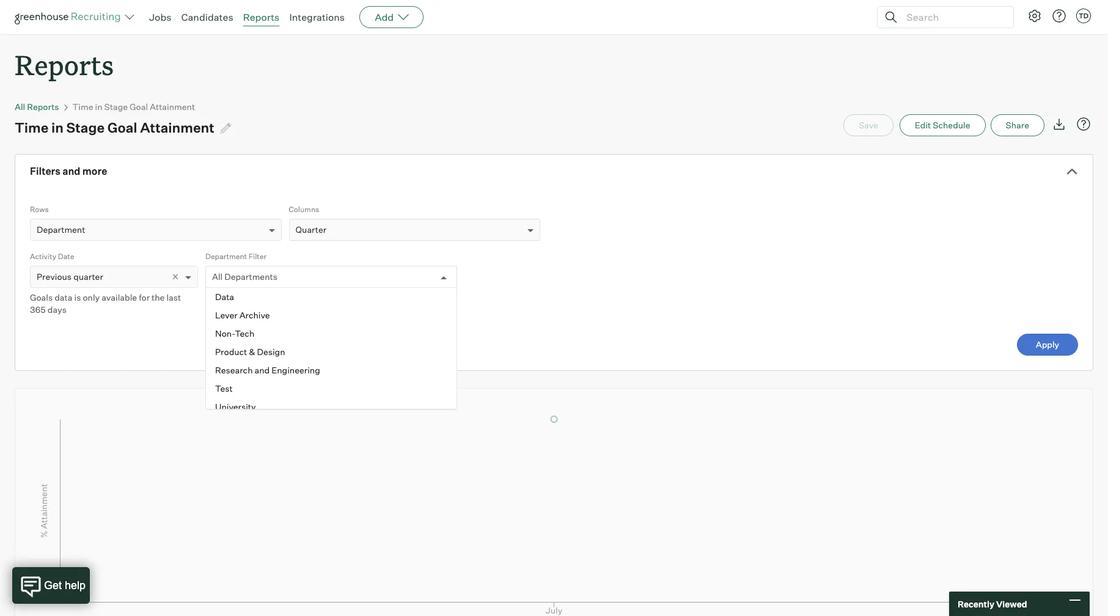 Task type: describe. For each thing, give the bounding box(es) containing it.
1 vertical spatial attainment
[[140, 119, 214, 136]]

the
[[152, 292, 165, 303]]

faq image
[[1076, 117, 1091, 132]]

last
[[167, 292, 181, 303]]

tech
[[235, 328, 254, 339]]

non-tech option
[[206, 325, 456, 343]]

department for department
[[37, 224, 85, 235]]

all departments
[[212, 271, 277, 282]]

research
[[215, 365, 253, 375]]

filter
[[249, 252, 267, 261]]

archive
[[239, 310, 270, 320]]

reports link
[[243, 11, 280, 23]]

all reports
[[15, 102, 59, 112]]

lever archive option
[[206, 306, 456, 325]]

apply
[[1036, 339, 1059, 350]]

only
[[83, 292, 100, 303]]

and for filters
[[62, 165, 80, 177]]

td button
[[1076, 9, 1091, 23]]

0 vertical spatial goal
[[130, 102, 148, 112]]

edit
[[915, 120, 931, 130]]

integrations link
[[289, 11, 345, 23]]

candidates link
[[181, 11, 233, 23]]

data
[[55, 292, 72, 303]]

available
[[102, 292, 137, 303]]

td button
[[1074, 6, 1094, 26]]

1 vertical spatial goal
[[107, 119, 137, 136]]

engineering
[[272, 365, 320, 375]]

apply button
[[1017, 334, 1078, 356]]

department for department filter
[[205, 252, 247, 261]]

test option
[[206, 380, 456, 398]]

0 vertical spatial time
[[72, 102, 93, 112]]

columns
[[289, 205, 319, 214]]

for
[[139, 292, 150, 303]]

configure image
[[1027, 9, 1042, 23]]

×
[[172, 269, 179, 283]]

list box containing data
[[206, 288, 456, 416]]

quarter option
[[296, 224, 326, 235]]

product & design
[[215, 347, 285, 357]]

Search text field
[[903, 8, 1002, 26]]

greenhouse recruiting image
[[15, 10, 125, 24]]

university option
[[206, 398, 456, 416]]

0 vertical spatial reports
[[243, 11, 280, 23]]

goals
[[30, 292, 53, 303]]

data
[[215, 292, 234, 302]]

jobs link
[[149, 11, 171, 23]]

365
[[30, 305, 46, 315]]

more
[[82, 165, 107, 177]]

product & design option
[[206, 343, 456, 361]]

0 vertical spatial time in stage goal attainment
[[72, 102, 195, 112]]



Task type: vqa. For each thing, say whether or not it's contained in the screenshot.
Quarter
yes



Task type: locate. For each thing, give the bounding box(es) containing it.
department up date
[[37, 224, 85, 235]]

add
[[375, 11, 394, 23]]

departments
[[224, 271, 277, 282]]

add button
[[359, 6, 424, 28]]

goals data is only available for the last 365 days
[[30, 292, 181, 315]]

and for research
[[255, 365, 270, 375]]

0 horizontal spatial time
[[15, 119, 49, 136]]

schedule
[[933, 120, 970, 130]]

quarter
[[73, 271, 103, 282]]

edit schedule
[[915, 120, 970, 130]]

0 horizontal spatial department
[[37, 224, 85, 235]]

share button
[[991, 114, 1045, 136]]

filters and more
[[30, 165, 107, 177]]

1 horizontal spatial and
[[255, 365, 270, 375]]

xychart image
[[30, 389, 1078, 616]]

1 vertical spatial department
[[205, 252, 247, 261]]

department filter
[[205, 252, 267, 261]]

lever archive
[[215, 310, 270, 320]]

1 vertical spatial in
[[51, 119, 64, 136]]

0 horizontal spatial and
[[62, 165, 80, 177]]

0 horizontal spatial all
[[15, 102, 25, 112]]

filters
[[30, 165, 60, 177]]

viewed
[[996, 599, 1027, 609]]

time down all reports link
[[15, 119, 49, 136]]

previous
[[37, 271, 72, 282]]

jobs
[[149, 11, 171, 23]]

test
[[215, 383, 233, 394]]

time in stage goal attainment link
[[72, 102, 195, 112]]

stage
[[104, 102, 128, 112], [66, 119, 105, 136]]

1 vertical spatial reports
[[15, 46, 114, 83]]

activity date
[[30, 252, 74, 261]]

td
[[1079, 12, 1089, 20]]

time in stage goal attainment
[[72, 102, 195, 112], [15, 119, 214, 136]]

university
[[215, 402, 256, 412]]

time
[[72, 102, 93, 112], [15, 119, 49, 136]]

1 vertical spatial time
[[15, 119, 49, 136]]

reports
[[243, 11, 280, 23], [15, 46, 114, 83], [27, 102, 59, 112]]

1 vertical spatial stage
[[66, 119, 105, 136]]

product
[[215, 347, 247, 357]]

rows
[[30, 205, 49, 214]]

None field
[[212, 267, 215, 287]]

previous quarter option
[[37, 271, 103, 282]]

goal
[[130, 102, 148, 112], [107, 119, 137, 136]]

department option
[[37, 224, 85, 235]]

0 vertical spatial all
[[15, 102, 25, 112]]

activity
[[30, 252, 56, 261]]

recently viewed
[[958, 599, 1027, 609]]

1 vertical spatial all
[[212, 271, 223, 282]]

research and engineering
[[215, 365, 320, 375]]

all for all departments
[[212, 271, 223, 282]]

save and schedule this report to revisit it! element
[[843, 114, 900, 136]]

1 vertical spatial and
[[255, 365, 270, 375]]

edit schedule button
[[900, 114, 986, 136]]

integrations
[[289, 11, 345, 23]]

1 horizontal spatial department
[[205, 252, 247, 261]]

and left more
[[62, 165, 80, 177]]

and down design
[[255, 365, 270, 375]]

and inside option
[[255, 365, 270, 375]]

department up 'all departments'
[[205, 252, 247, 261]]

1 vertical spatial time in stage goal attainment
[[15, 119, 214, 136]]

non-tech
[[215, 328, 254, 339]]

attainment
[[150, 102, 195, 112], [140, 119, 214, 136]]

list box
[[206, 288, 456, 416]]

all
[[15, 102, 25, 112], [212, 271, 223, 282]]

in
[[95, 102, 102, 112], [51, 119, 64, 136]]

0 vertical spatial and
[[62, 165, 80, 177]]

design
[[257, 347, 285, 357]]

1 horizontal spatial time
[[72, 102, 93, 112]]

0 vertical spatial in
[[95, 102, 102, 112]]

previous quarter
[[37, 271, 103, 282]]

1 horizontal spatial in
[[95, 102, 102, 112]]

0 vertical spatial department
[[37, 224, 85, 235]]

non-
[[215, 328, 235, 339]]

lever
[[215, 310, 238, 320]]

data option
[[206, 288, 456, 306]]

download image
[[1052, 117, 1067, 132]]

candidates
[[181, 11, 233, 23]]

0 vertical spatial stage
[[104, 102, 128, 112]]

days
[[48, 305, 67, 315]]

1 horizontal spatial all
[[212, 271, 223, 282]]

0 vertical spatial attainment
[[150, 102, 195, 112]]

is
[[74, 292, 81, 303]]

quarter
[[296, 224, 326, 235]]

time right all reports link
[[72, 102, 93, 112]]

0 horizontal spatial in
[[51, 119, 64, 136]]

&
[[249, 347, 255, 357]]

recently
[[958, 599, 994, 609]]

research and engineering option
[[206, 361, 456, 380]]

and
[[62, 165, 80, 177], [255, 365, 270, 375]]

all for all reports
[[15, 102, 25, 112]]

all reports link
[[15, 102, 59, 112]]

share
[[1006, 120, 1029, 130]]

date
[[58, 252, 74, 261]]

2 vertical spatial reports
[[27, 102, 59, 112]]

department
[[37, 224, 85, 235], [205, 252, 247, 261]]



